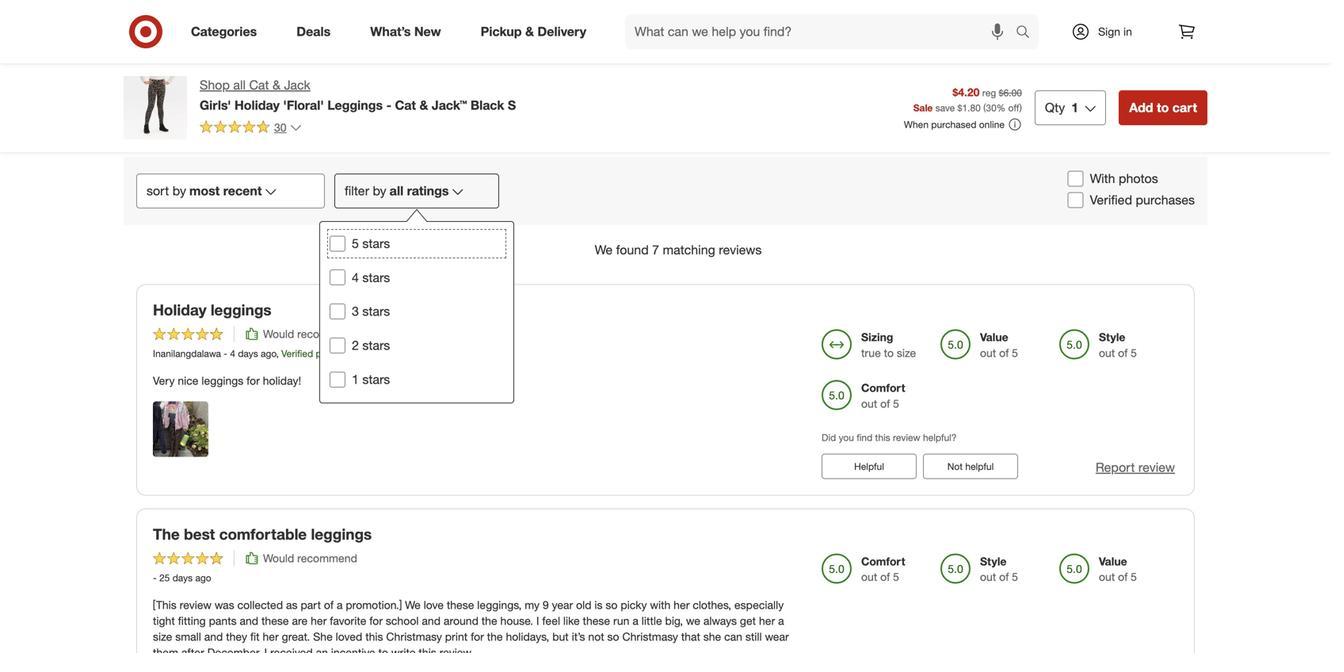 Task type: locate. For each thing, give the bounding box(es) containing it.
love
[[424, 598, 444, 612]]

1 vertical spatial 1
[[352, 372, 359, 387]]

christmasy down little
[[623, 630, 679, 644]]

1 stars checkbox
[[330, 372, 346, 387]]

not
[[948, 461, 963, 472]]

them
[[153, 646, 178, 653]]

0 horizontal spatial all
[[233, 77, 246, 93]]

& left jack™
[[420, 97, 428, 113]]

recent
[[223, 183, 262, 199]]

she
[[313, 630, 333, 644]]

1 vertical spatial style
[[981, 554, 1007, 568]]

review down see
[[959, 23, 991, 37]]

1 horizontal spatial for
[[370, 614, 383, 628]]

0 vertical spatial the
[[482, 614, 498, 628]]

leggings right nice
[[202, 374, 244, 388]]

0 horizontal spatial for
[[247, 374, 260, 388]]

these down collected
[[262, 614, 289, 628]]

fitting
[[178, 614, 206, 628]]

filter
[[345, 183, 369, 199]]

holiday up inanilangdalawa
[[153, 301, 207, 319]]

not helpful button
[[924, 454, 1019, 479]]

so right not
[[608, 630, 620, 644]]

0 horizontal spatial i
[[264, 646, 267, 653]]

her
[[674, 598, 690, 612], [311, 614, 327, 628], [759, 614, 776, 628], [263, 630, 279, 644]]

1.80
[[963, 102, 981, 114]]

- left 25
[[153, 572, 157, 584]]

0 horizontal spatial days
[[173, 572, 193, 584]]

1 horizontal spatial value out of 5
[[1100, 554, 1138, 584]]

30 down reg
[[987, 102, 997, 114]]

purchases
[[1136, 192, 1196, 208]]

would recommend up the part
[[263, 551, 357, 565]]

size inside [this review was collected as part of a promotion.] we love these leggings, my 9 year old is so picky with her clothes, especially tight fitting pants and these are her favorite for school and around the house. i feel like these run a little big, we always get her a size small and they fit her great. she loved this christmasy print for the holidays, but it's not so christmasy that she can still wear them after december. i received an incentive to write this review.
[[153, 630, 172, 644]]

her right fit
[[263, 630, 279, 644]]

what's new
[[370, 24, 441, 39]]

would up ,
[[263, 327, 294, 341]]

stars up 4 stars
[[363, 236, 390, 251]]

1 vertical spatial 30
[[274, 120, 287, 134]]

to inside sizing true to size
[[884, 346, 894, 360]]

1 horizontal spatial &
[[420, 97, 428, 113]]

1 stars from the top
[[363, 236, 390, 251]]

this right find
[[876, 432, 891, 443]]

by for filter by
[[373, 183, 387, 199]]

days right 25
[[173, 572, 193, 584]]

a up favorite
[[337, 598, 343, 612]]

for down promotion.]
[[370, 614, 383, 628]]

2 vertical spatial to
[[379, 646, 388, 653]]

report
[[1096, 460, 1136, 475]]

reg
[[983, 87, 997, 99]]

leggings up the part
[[311, 525, 372, 543]]

cat
[[249, 77, 269, 93], [395, 97, 416, 113]]

0 vertical spatial ago
[[261, 348, 276, 359]]

0 vertical spatial days
[[238, 348, 258, 359]]

0 vertical spatial i
[[537, 614, 540, 628]]

1 horizontal spatial size
[[897, 346, 917, 360]]

4 stars from the top
[[363, 338, 390, 353]]

loved
[[336, 630, 363, 644]]

1 vertical spatial so
[[608, 630, 620, 644]]

these up not
[[583, 614, 611, 628]]

filter by all ratings
[[345, 183, 449, 199]]

what's
[[370, 24, 411, 39]]

1 vertical spatial comfort out of 5
[[862, 554, 906, 584]]

& right pickup
[[526, 24, 534, 39]]

Verified purchases checkbox
[[1068, 192, 1084, 208]]

and
[[240, 614, 259, 628], [422, 614, 441, 628], [204, 630, 223, 644]]

0 horizontal spatial -
[[153, 572, 157, 584]]

1 right qty
[[1072, 100, 1079, 115]]

0 horizontal spatial ago
[[195, 572, 211, 584]]

4 right '4 stars' checkbox
[[352, 270, 359, 285]]

we inside [this review was collected as part of a promotion.] we love these leggings, my 9 year old is so picky with her clothes, especially tight fitting pants and these are her favorite for school and around the house. i feel like these run a little big, we always get her a size small and they fit her great. she loved this christmasy print for the holidays, but it's not so christmasy that she can still wear them after december. i received an incentive to write this review.
[[405, 598, 421, 612]]

to left write
[[379, 646, 388, 653]]

2 by from the left
[[373, 183, 387, 199]]

5 stars from the top
[[363, 372, 390, 387]]

days left ,
[[238, 348, 258, 359]]

1 vertical spatial recommend
[[297, 551, 357, 565]]

black
[[471, 97, 505, 113]]

1 vertical spatial days
[[173, 572, 193, 584]]

1 horizontal spatial these
[[447, 598, 474, 612]]

& left jack
[[273, 77, 281, 93]]

stars for 4 stars
[[363, 270, 390, 285]]

would for best
[[263, 551, 294, 565]]

2 vertical spatial -
[[153, 572, 157, 584]]

0 vertical spatial so
[[606, 598, 618, 612]]

what's new link
[[357, 14, 461, 49]]

1 vertical spatial i
[[264, 646, 267, 653]]

days
[[238, 348, 258, 359], [173, 572, 193, 584]]

this right write
[[419, 646, 437, 653]]

0 horizontal spatial to
[[379, 646, 388, 653]]

1
[[1072, 100, 1079, 115], [352, 372, 359, 387]]

stars for 5 stars
[[363, 236, 390, 251]]

stars right 2
[[363, 338, 390, 353]]

1 vertical spatial -
[[224, 348, 228, 359]]

1 horizontal spatial 30
[[987, 102, 997, 114]]

leggings,
[[477, 598, 522, 612]]

0 horizontal spatial &
[[273, 77, 281, 93]]

cat left jack™
[[395, 97, 416, 113]]

2 christmasy from the left
[[623, 630, 679, 644]]

1 horizontal spatial 1
[[1072, 100, 1079, 115]]

,
[[276, 348, 279, 359]]

to right add
[[1157, 100, 1170, 115]]

1 vertical spatial holiday
[[153, 301, 207, 319]]

0 horizontal spatial this
[[366, 630, 383, 644]]

these up around
[[447, 598, 474, 612]]

0 vertical spatial recommend
[[297, 327, 357, 341]]

and up fit
[[240, 614, 259, 628]]

that
[[682, 630, 701, 644]]

2 horizontal spatial a
[[779, 614, 785, 628]]

4
[[352, 270, 359, 285], [230, 348, 235, 359]]

i left received
[[264, 646, 267, 653]]

review right report
[[1139, 460, 1176, 475]]

1 vertical spatial to
[[884, 346, 894, 360]]

With photos checkbox
[[1068, 171, 1084, 187]]

all left ratings
[[390, 183, 404, 199]]

would down comfortable
[[263, 551, 294, 565]]

the best comfortable leggings
[[153, 525, 372, 543]]

1 horizontal spatial style out of 5
[[1100, 330, 1138, 360]]

stars down "2 stars"
[[363, 372, 390, 387]]

big,
[[666, 614, 683, 628]]

1 horizontal spatial days
[[238, 348, 258, 359]]

deals link
[[283, 14, 351, 49]]

all right shop
[[233, 77, 246, 93]]

get
[[740, 614, 756, 628]]

1 vertical spatial value
[[1100, 554, 1128, 568]]

review inside button
[[1139, 460, 1176, 475]]

0 horizontal spatial we
[[405, 598, 421, 612]]

0 vertical spatial for
[[247, 374, 260, 388]]

2 stars from the top
[[363, 270, 390, 285]]

guest review image 5 of 12, zoom in image
[[722, 0, 821, 71]]

0 vertical spatial to
[[1157, 100, 1170, 115]]

we left found on the left of page
[[595, 242, 613, 257]]

holiday up 30 "link"
[[235, 97, 280, 113]]

christmasy up write
[[386, 630, 442, 644]]

a up wear
[[779, 614, 785, 628]]

30 inside 30 "link"
[[274, 120, 287, 134]]

review inside the see more review images
[[959, 23, 991, 37]]

by right filter
[[373, 183, 387, 199]]

0 horizontal spatial value out of 5
[[981, 330, 1019, 360]]

size right the true
[[897, 346, 917, 360]]

0 vertical spatial style
[[1100, 330, 1126, 344]]

sort
[[147, 183, 169, 199]]

0 horizontal spatial cat
[[249, 77, 269, 93]]

0 horizontal spatial holiday
[[153, 301, 207, 319]]

0 vertical spatial comfort out of 5
[[862, 381, 906, 411]]

$6.00
[[999, 87, 1023, 99]]

30 inside $4.20 reg $6.00 sale save $ 1.80 ( 30 % off )
[[987, 102, 997, 114]]

not
[[589, 630, 605, 644]]

1 christmasy from the left
[[386, 630, 442, 644]]

%
[[997, 102, 1006, 114]]

this up incentive
[[366, 630, 383, 644]]

pickup & delivery link
[[467, 14, 607, 49]]

2 vertical spatial this
[[419, 646, 437, 653]]

0 horizontal spatial verified
[[282, 348, 313, 359]]

1 horizontal spatial holiday
[[235, 97, 280, 113]]

out
[[981, 346, 997, 360], [1100, 346, 1116, 360], [862, 397, 878, 411], [862, 570, 878, 584], [981, 570, 997, 584], [1100, 570, 1116, 584]]

review up fitting
[[180, 598, 212, 612]]

tight
[[153, 614, 175, 628]]

for right print
[[471, 630, 484, 644]]

2 would recommend from the top
[[263, 551, 357, 565]]

especially
[[735, 598, 784, 612]]

30 down 'floral'
[[274, 120, 287, 134]]

2 would from the top
[[263, 551, 294, 565]]

3 stars from the top
[[363, 304, 390, 319]]

0 vertical spatial comfort
[[862, 381, 906, 395]]

1 horizontal spatial value
[[1100, 554, 1128, 568]]

the down house.
[[487, 630, 503, 644]]

very nice leggings for holiday!
[[153, 374, 301, 388]]

- right leggings
[[387, 97, 392, 113]]

qty
[[1046, 100, 1066, 115]]

guest review image 6 of 12, zoom in image
[[834, 0, 933, 71]]

0 vertical spatial we
[[595, 242, 613, 257]]

2 recommend from the top
[[297, 551, 357, 565]]

0 vertical spatial value out of 5
[[981, 330, 1019, 360]]

we up school
[[405, 598, 421, 612]]

0 vertical spatial 4
[[352, 270, 359, 285]]

0 vertical spatial -
[[387, 97, 392, 113]]

these
[[447, 598, 474, 612], [262, 614, 289, 628], [583, 614, 611, 628]]

holiday inside "shop all cat & jack girls' holiday 'floral' leggings - cat & jack™ black s"
[[235, 97, 280, 113]]

4 up very nice leggings for holiday!
[[230, 348, 235, 359]]

leggings up inanilangdalawa - 4 days ago , verified purchaser in the left bottom of the page
[[211, 301, 272, 319]]

find
[[857, 432, 873, 443]]

3 stars checkbox
[[330, 304, 346, 320]]

school
[[386, 614, 419, 628]]

always
[[704, 614, 737, 628]]

4 stars
[[352, 270, 390, 285]]

for down inanilangdalawa - 4 days ago , verified purchaser in the left bottom of the page
[[247, 374, 260, 388]]

1 vertical spatial all
[[390, 183, 404, 199]]

1 comfort out of 5 from the top
[[862, 381, 906, 411]]

to right the true
[[884, 346, 894, 360]]

ago up holiday!
[[261, 348, 276, 359]]

0 vertical spatial holiday
[[235, 97, 280, 113]]

so right is
[[606, 598, 618, 612]]

with
[[1091, 171, 1116, 186]]

2 horizontal spatial to
[[1157, 100, 1170, 115]]

0 horizontal spatial christmasy
[[386, 630, 442, 644]]

add to cart
[[1130, 100, 1198, 115]]

off
[[1009, 102, 1020, 114]]

1 vertical spatial style out of 5
[[981, 554, 1019, 584]]

1 vertical spatial ago
[[195, 572, 211, 584]]

1 horizontal spatial 4
[[352, 270, 359, 285]]

her up she
[[311, 614, 327, 628]]

review inside [this review was collected as part of a promotion.] we love these leggings, my 9 year old is so picky with her clothes, especially tight fitting pants and these are her favorite for school and around the house. i feel like these run a little big, we always get her a size small and they fit her great. she loved this christmasy print for the holidays, but it's not so christmasy that she can still wear them after december. i received an incentive to write this review.
[[180, 598, 212, 612]]

categories
[[191, 24, 257, 39]]

1 vertical spatial comfort
[[862, 554, 906, 568]]

a right run
[[633, 614, 639, 628]]

1 horizontal spatial ago
[[261, 348, 276, 359]]

to inside button
[[1157, 100, 1170, 115]]

guest review image 1 of 1, zoom in image
[[153, 402, 209, 457]]

i left feel
[[537, 614, 540, 628]]

30
[[987, 102, 997, 114], [274, 120, 287, 134]]

1 horizontal spatial i
[[537, 614, 540, 628]]

stars right 3
[[363, 304, 390, 319]]

2 stars checkbox
[[330, 338, 346, 354]]

add
[[1130, 100, 1154, 115]]

to
[[1157, 100, 1170, 115], [884, 346, 894, 360], [379, 646, 388, 653]]

1 vertical spatial 4
[[230, 348, 235, 359]]

1 vertical spatial this
[[366, 630, 383, 644]]

of
[[1000, 346, 1009, 360], [1119, 346, 1128, 360], [881, 397, 890, 411], [881, 570, 890, 584], [1000, 570, 1009, 584], [1119, 570, 1128, 584], [324, 598, 334, 612]]

0 vertical spatial 30
[[987, 102, 997, 114]]

- up very nice leggings for holiday!
[[224, 348, 228, 359]]

2 horizontal spatial this
[[876, 432, 891, 443]]

stars
[[363, 236, 390, 251], [363, 270, 390, 285], [363, 304, 390, 319], [363, 338, 390, 353], [363, 372, 390, 387]]

guest review image 2 of 12, zoom in image
[[386, 0, 486, 71]]

3 stars
[[352, 304, 390, 319]]

so
[[606, 598, 618, 612], [608, 630, 620, 644]]

search button
[[1009, 14, 1047, 52]]

1 horizontal spatial and
[[240, 614, 259, 628]]

by right sort
[[173, 183, 186, 199]]

still
[[746, 630, 762, 644]]

1 horizontal spatial to
[[884, 346, 894, 360]]

size up them
[[153, 630, 172, 644]]

1 would from the top
[[263, 327, 294, 341]]

1 horizontal spatial verified
[[1091, 192, 1133, 208]]

(
[[984, 102, 987, 114]]

cat left jack
[[249, 77, 269, 93]]

is
[[595, 598, 603, 612]]

guest review image 4 of 12, zoom in image
[[610, 0, 709, 71]]

1 would recommend from the top
[[263, 327, 357, 341]]

verified right ,
[[282, 348, 313, 359]]

value out of 5
[[981, 330, 1019, 360], [1100, 554, 1138, 584]]

1 vertical spatial would recommend
[[263, 551, 357, 565]]

all
[[233, 77, 246, 93], [390, 183, 404, 199]]

would recommend up purchaser
[[263, 327, 357, 341]]

ago right 25
[[195, 572, 211, 584]]

when purchased online
[[904, 119, 1005, 130]]

stars up 3 stars
[[363, 270, 390, 285]]

1 by from the left
[[173, 183, 186, 199]]

1 horizontal spatial style
[[1100, 330, 1126, 344]]

nice
[[178, 374, 199, 388]]

and down the love
[[422, 614, 441, 628]]

1 recommend from the top
[[297, 327, 357, 341]]

around
[[444, 614, 479, 628]]

recommend up the part
[[297, 551, 357, 565]]

0 horizontal spatial size
[[153, 630, 172, 644]]

1 right 1 stars option
[[352, 372, 359, 387]]

verified down with
[[1091, 192, 1133, 208]]

the down leggings,
[[482, 614, 498, 628]]

qty 1
[[1046, 100, 1079, 115]]

1 vertical spatial cat
[[395, 97, 416, 113]]

recommend up purchaser
[[297, 327, 357, 341]]

in
[[1124, 25, 1133, 38]]

and down pants
[[204, 630, 223, 644]]



Task type: describe. For each thing, give the bounding box(es) containing it.
it's
[[572, 630, 585, 644]]

1 vertical spatial leggings
[[202, 374, 244, 388]]

recommend for the best comfortable leggings
[[297, 551, 357, 565]]

- inside "shop all cat & jack girls' holiday 'floral' leggings - cat & jack™ black s"
[[387, 97, 392, 113]]

0 horizontal spatial and
[[204, 630, 223, 644]]

guest review image 1 of 12, zoom in image
[[275, 0, 374, 71]]

comfortable
[[219, 525, 307, 543]]

holidays,
[[506, 630, 550, 644]]

guest review image 3 of 12, zoom in image
[[498, 0, 597, 71]]

purchased
[[932, 119, 977, 130]]

0 vertical spatial leggings
[[211, 301, 272, 319]]

found
[[617, 242, 649, 257]]

most
[[189, 183, 220, 199]]

with
[[650, 598, 671, 612]]

helpful button
[[822, 454, 917, 479]]

images
[[995, 23, 1030, 37]]

5 stars checkbox
[[330, 236, 346, 252]]

old
[[576, 598, 592, 612]]

little
[[642, 614, 662, 628]]

s
[[508, 97, 516, 113]]

but
[[553, 630, 569, 644]]

see
[[971, 7, 990, 21]]

very
[[153, 374, 175, 388]]

would recommend for the best comfortable leggings
[[263, 551, 357, 565]]

her up big,
[[674, 598, 690, 612]]

2 vertical spatial for
[[471, 630, 484, 644]]

1 vertical spatial for
[[370, 614, 383, 628]]

are
[[292, 614, 308, 628]]

cart
[[1173, 100, 1198, 115]]

sign
[[1099, 25, 1121, 38]]

sign in
[[1099, 25, 1133, 38]]

pickup & delivery
[[481, 24, 587, 39]]

reviews
[[719, 242, 762, 257]]

stars for 2 stars
[[363, 338, 390, 353]]

her down especially
[[759, 614, 776, 628]]

stars for 1 stars
[[363, 372, 390, 387]]

incentive
[[331, 646, 376, 653]]

matching
[[663, 242, 716, 257]]

write
[[392, 646, 416, 653]]

promotion.]
[[346, 598, 402, 612]]

sort by most recent
[[147, 183, 262, 199]]

part
[[301, 598, 321, 612]]

would for leggings
[[263, 327, 294, 341]]

$4.20
[[953, 85, 980, 99]]

jack™
[[432, 97, 467, 113]]

search
[[1009, 25, 1047, 41]]

1 vertical spatial the
[[487, 630, 503, 644]]

run
[[614, 614, 630, 628]]

you
[[839, 432, 855, 443]]

best
[[184, 525, 215, 543]]

small
[[175, 630, 201, 644]]

shop
[[200, 77, 230, 93]]

we
[[686, 614, 701, 628]]

2 vertical spatial &
[[420, 97, 428, 113]]

size inside sizing true to size
[[897, 346, 917, 360]]

print
[[445, 630, 468, 644]]

not helpful
[[948, 461, 994, 472]]

0 horizontal spatial style out of 5
[[981, 554, 1019, 584]]

clothes,
[[693, 598, 732, 612]]

stars for 3 stars
[[363, 304, 390, 319]]

can
[[725, 630, 743, 644]]

received
[[270, 646, 313, 653]]

inanilangdalawa - 4 days ago , verified purchaser
[[153, 348, 359, 359]]

)
[[1020, 102, 1023, 114]]

to inside [this review was collected as part of a promotion.] we love these leggings, my 9 year old is so picky with her clothes, especially tight fitting pants and these are her favorite for school and around the house. i feel like these run a little big, we always get her a size small and they fit her great. she loved this christmasy print for the holidays, but it's not so christmasy that she can still wear them after december. i received an incentive to write this review.
[[379, 646, 388, 653]]

recommend for holiday leggings
[[297, 327, 357, 341]]

wear
[[765, 630, 789, 644]]

0 vertical spatial &
[[526, 24, 534, 39]]

1 horizontal spatial -
[[224, 348, 228, 359]]

she
[[704, 630, 722, 644]]

report review
[[1096, 460, 1176, 475]]

pants
[[209, 614, 237, 628]]

2 comfort out of 5 from the top
[[862, 554, 906, 584]]

shop all cat & jack girls' holiday 'floral' leggings - cat & jack™ black s
[[200, 77, 516, 113]]

$
[[958, 102, 963, 114]]

categories link
[[178, 14, 277, 49]]

image of girls' holiday 'floral' leggings - cat & jack™ black s image
[[124, 76, 187, 140]]

ratings
[[407, 183, 449, 199]]

0 vertical spatial cat
[[249, 77, 269, 93]]

like
[[564, 614, 580, 628]]

when
[[904, 119, 929, 130]]

helpful?
[[924, 432, 957, 443]]

0 horizontal spatial a
[[337, 598, 343, 612]]

1 horizontal spatial a
[[633, 614, 639, 628]]

2 comfort from the top
[[862, 554, 906, 568]]

0 horizontal spatial style
[[981, 554, 1007, 568]]

What can we help you find? suggestions appear below search field
[[626, 14, 1020, 49]]

4 stars checkbox
[[330, 270, 346, 286]]

review left the helpful?
[[893, 432, 921, 443]]

with photos
[[1091, 171, 1159, 186]]

7
[[653, 242, 660, 257]]

2 horizontal spatial and
[[422, 614, 441, 628]]

1 vertical spatial value out of 5
[[1100, 554, 1138, 584]]

[this review was collected as part of a promotion.] we love these leggings, my 9 year old is so picky with her clothes, especially tight fitting pants and these are her favorite for school and around the house. i feel like these run a little big, we always get her a size small and they fit her great. she loved this christmasy print for the holidays, but it's not so christmasy that she can still wear them after december. i received an incentive to write this review.
[[153, 598, 789, 653]]

0 vertical spatial 1
[[1072, 100, 1079, 115]]

more
[[993, 7, 1019, 21]]

see more review images button
[[945, 0, 1044, 71]]

true
[[862, 346, 881, 360]]

1 horizontal spatial all
[[390, 183, 404, 199]]

25
[[159, 572, 170, 584]]

0 horizontal spatial these
[[262, 614, 289, 628]]

we found 7 matching reviews
[[595, 242, 762, 257]]

1 vertical spatial &
[[273, 77, 281, 93]]

0 horizontal spatial 1
[[352, 372, 359, 387]]

1 horizontal spatial cat
[[395, 97, 416, 113]]

0 vertical spatial style out of 5
[[1100, 330, 1138, 360]]

2 horizontal spatial these
[[583, 614, 611, 628]]

of inside [this review was collected as part of a promotion.] we love these leggings, my 9 year old is so picky with her clothes, especially tight fitting pants and these are her favorite for school and around the house. i feel like these run a little big, we always get her a size small and they fit her great. she loved this christmasy print for the holidays, but it's not so christmasy that she can still wear them after december. i received an incentive to write this review.
[[324, 598, 334, 612]]

0 vertical spatial value
[[981, 330, 1009, 344]]

2 vertical spatial leggings
[[311, 525, 372, 543]]

feel
[[543, 614, 561, 628]]

would recommend for holiday leggings
[[263, 327, 357, 341]]

the
[[153, 525, 180, 543]]

after
[[181, 646, 204, 653]]

great.
[[282, 630, 310, 644]]

save
[[936, 102, 955, 114]]

was
[[215, 598, 234, 612]]

new
[[415, 24, 441, 39]]

all inside "shop all cat & jack girls' holiday 'floral' leggings - cat & jack™ black s"
[[233, 77, 246, 93]]

1 vertical spatial verified
[[282, 348, 313, 359]]

1 comfort from the top
[[862, 381, 906, 395]]

report review button
[[1096, 459, 1176, 477]]

purchaser
[[316, 348, 359, 359]]

9
[[543, 598, 549, 612]]

by for sort by
[[173, 183, 186, 199]]

favorite
[[330, 614, 367, 628]]

jack
[[284, 77, 311, 93]]

they
[[226, 630, 247, 644]]

0 vertical spatial verified
[[1091, 192, 1133, 208]]

review.
[[440, 646, 473, 653]]

0 vertical spatial this
[[876, 432, 891, 443]]



Task type: vqa. For each thing, say whether or not it's contained in the screenshot.
Switch within the New Super Mario Bros U Deluxe - Nintendo Switch
no



